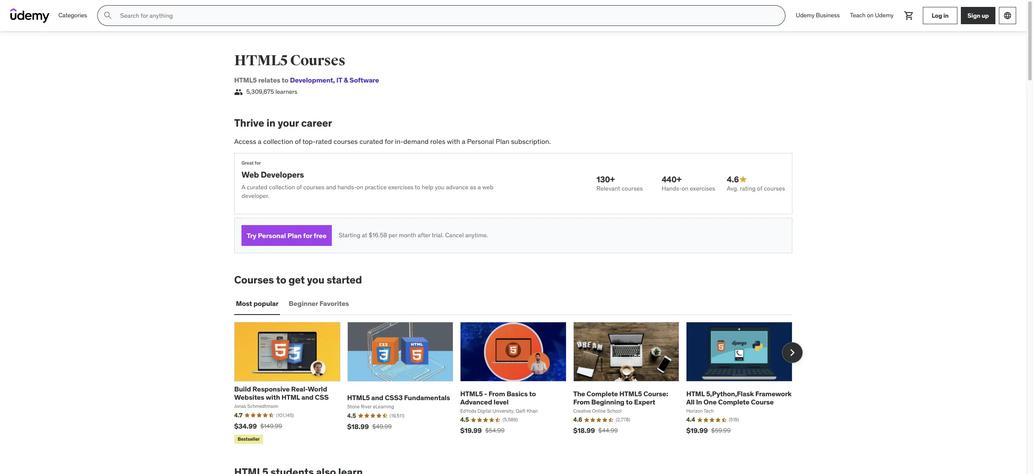 Task type: vqa. For each thing, say whether or not it's contained in the screenshot.
Beginner Favorites
yes



Task type: describe. For each thing, give the bounding box(es) containing it.
course
[[751, 398, 774, 406]]

one
[[704, 398, 717, 406]]

complete inside the complete html5 course: from beginning to expert
[[587, 389, 618, 398]]

in for thrive
[[267, 116, 276, 130]]

5,309,675 learners
[[246, 88, 298, 96]]

html5 - from basics to advanced level
[[461, 389, 536, 406]]

beginning
[[592, 398, 625, 406]]

developer.
[[242, 192, 270, 200]]

1 horizontal spatial courses
[[290, 51, 346, 70]]

html5 for html5 and css3 fundamentals
[[347, 394, 370, 402]]

and inside great for web developers a curated collection of courses and hands-on practice exercises to help you advance as a web developer.
[[326, 183, 336, 191]]

relates
[[258, 76, 280, 84]]

responsive
[[253, 385, 290, 393]]

software
[[350, 76, 379, 84]]

help
[[422, 183, 434, 191]]

teach on udemy link
[[845, 5, 899, 26]]

courses right the rated
[[334, 137, 358, 146]]

free
[[314, 231, 327, 240]]

130+
[[597, 174, 615, 185]]

access
[[234, 137, 256, 146]]

to left get
[[276, 273, 286, 287]]

access a collection of top-rated courses curated for in-demand roles with a personal plan subscription.
[[234, 137, 551, 146]]

framework
[[756, 389, 792, 398]]

2 udemy from the left
[[875, 11, 894, 19]]

build responsive real-world websites with html and css link
[[234, 385, 329, 402]]

udemy image
[[10, 8, 50, 23]]

html5 for html5 courses
[[234, 51, 288, 70]]

hands-
[[338, 183, 357, 191]]

2 horizontal spatial for
[[385, 137, 393, 146]]

sign up
[[968, 11, 990, 19]]

small image
[[234, 88, 243, 96]]

0 vertical spatial personal
[[467, 137, 494, 146]]

the complete html5 course: from beginning to expert
[[574, 389, 668, 406]]

popular
[[254, 299, 279, 308]]

get
[[289, 273, 305, 287]]

$16.58
[[369, 231, 387, 239]]

started
[[327, 273, 362, 287]]

2 horizontal spatial on
[[867, 11, 874, 19]]

of right the rating
[[758, 185, 763, 192]]

for inside great for web developers a curated collection of courses and hands-on practice exercises to help you advance as a web developer.
[[255, 160, 261, 166]]

sign up link
[[962, 7, 996, 24]]

websites
[[234, 393, 264, 402]]

the
[[574, 389, 585, 398]]

great for web developers a curated collection of courses and hands-on practice exercises to help you advance as a web developer.
[[242, 160, 494, 200]]

5,python,flask
[[707, 389, 754, 398]]

teach
[[851, 11, 866, 19]]

next image
[[786, 346, 800, 360]]

advance
[[446, 183, 469, 191]]

html5 inside the complete html5 course: from beginning to expert
[[620, 389, 642, 398]]

of left top-
[[295, 137, 301, 146]]

for inside try personal plan for free link
[[303, 231, 312, 240]]

with inside the thrive in your career element
[[447, 137, 460, 146]]

most
[[236, 299, 252, 308]]

log
[[932, 11, 943, 19]]

html5 and css3 fundamentals link
[[347, 394, 450, 402]]

plan inside try personal plan for free link
[[288, 231, 302, 240]]

try personal plan for free link
[[242, 225, 332, 246]]

web
[[242, 169, 259, 180]]

html5 courses
[[234, 51, 346, 70]]

beginner favorites
[[289, 299, 349, 308]]

2 horizontal spatial and
[[371, 394, 384, 402]]

Search for anything text field
[[119, 8, 775, 23]]

440+ hands-on exercises
[[662, 174, 716, 192]]

most popular
[[236, 299, 279, 308]]

top-
[[303, 137, 316, 146]]

a
[[242, 183, 245, 191]]

130+ relevant courses
[[597, 174, 643, 192]]

submit search image
[[103, 10, 113, 21]]

build responsive real-world websites with html and css
[[234, 385, 329, 402]]

relevant
[[597, 185, 621, 192]]

starting at $16.58 per month after trial. cancel anytime.
[[339, 231, 488, 239]]

-
[[485, 389, 487, 398]]

log in link
[[923, 7, 958, 24]]

web developers link
[[242, 169, 304, 180]]

udemy business link
[[791, 5, 845, 26]]

html5 - from basics to advanced level link
[[461, 389, 536, 406]]

starting
[[339, 231, 361, 239]]

cancel
[[445, 231, 464, 239]]

subscription.
[[511, 137, 551, 146]]

exercises inside '440+ hands-on exercises'
[[690, 185, 716, 192]]

per
[[389, 231, 398, 239]]

and inside build responsive real-world websites with html and css
[[302, 393, 314, 402]]

the complete html5 course: from beginning to expert link
[[574, 389, 668, 406]]

css
[[315, 393, 329, 402]]

world
[[308, 385, 327, 393]]

most popular button
[[234, 294, 280, 314]]

rated
[[316, 137, 332, 146]]

month
[[399, 231, 417, 239]]

0 horizontal spatial a
[[258, 137, 262, 146]]

try personal plan for free
[[247, 231, 327, 240]]

of inside great for web developers a curated collection of courses and hands-on practice exercises to help you advance as a web developer.
[[297, 183, 302, 191]]

demand
[[404, 137, 429, 146]]

developers
[[261, 169, 304, 180]]

css3
[[385, 394, 403, 402]]

web
[[483, 183, 494, 191]]



Task type: locate. For each thing, give the bounding box(es) containing it.
0 horizontal spatial courses
[[234, 273, 274, 287]]

plan left free
[[288, 231, 302, 240]]

avg. rating of courses
[[727, 185, 786, 192]]

from inside html5 - from basics to advanced level
[[489, 389, 505, 398]]

with inside build responsive real-world websites with html and css
[[266, 393, 280, 402]]

html 5,python,flask framework all in one complete course link
[[687, 389, 792, 406]]

1 horizontal spatial plan
[[496, 137, 510, 146]]

0 vertical spatial plan
[[496, 137, 510, 146]]

in
[[696, 398, 703, 406]]

advanced
[[461, 398, 493, 406]]

html5 for html5 - from basics to advanced level
[[461, 389, 483, 398]]

courses
[[334, 137, 358, 146], [303, 183, 325, 191], [622, 185, 643, 192], [764, 185, 786, 192]]

as
[[470, 183, 476, 191]]

4.6
[[727, 174, 739, 185]]

0 horizontal spatial exercises
[[388, 183, 414, 191]]

roles
[[431, 137, 446, 146]]

html left 5,python,flask
[[687, 389, 705, 398]]

on left practice
[[357, 183, 364, 191]]

udemy business
[[796, 11, 840, 19]]

0 horizontal spatial curated
[[247, 183, 268, 191]]

choose a language image
[[1004, 11, 1013, 20]]

all
[[687, 398, 695, 406]]

on right 440+
[[682, 185, 689, 192]]

to up learners at the top of the page
[[282, 76, 289, 84]]

thrive in your career element
[[234, 116, 793, 253]]

1 udemy from the left
[[796, 11, 815, 19]]

1 vertical spatial for
[[255, 160, 261, 166]]

for left free
[[303, 231, 312, 240]]

html5 for html5 relates to development it & software
[[234, 76, 257, 84]]

0 vertical spatial in
[[944, 11, 949, 19]]

0 horizontal spatial plan
[[288, 231, 302, 240]]

and left css3
[[371, 394, 384, 402]]

real-
[[291, 385, 308, 393]]

with right roles at the left top
[[447, 137, 460, 146]]

a right roles at the left top
[[462, 137, 466, 146]]

1 vertical spatial courses
[[234, 273, 274, 287]]

html 5,python,flask framework all in one complete course
[[687, 389, 792, 406]]

1 horizontal spatial with
[[447, 137, 460, 146]]

1 horizontal spatial for
[[303, 231, 312, 240]]

collection down 'thrive in your career'
[[263, 137, 293, 146]]

2 horizontal spatial a
[[478, 183, 481, 191]]

to inside html5 - from basics to advanced level
[[530, 389, 536, 398]]

thrive in your career
[[234, 116, 332, 130]]

html
[[687, 389, 705, 398], [282, 393, 300, 402]]

to inside great for web developers a curated collection of courses and hands-on practice exercises to help you advance as a web developer.
[[415, 183, 421, 191]]

curated up developer.
[[247, 183, 268, 191]]

from inside the complete html5 course: from beginning to expert
[[574, 398, 590, 406]]

you right get
[[307, 273, 325, 287]]

0 vertical spatial with
[[447, 137, 460, 146]]

teach on udemy
[[851, 11, 894, 19]]

basics
[[507, 389, 528, 398]]

complete
[[587, 389, 618, 398], [719, 398, 750, 406]]

0 horizontal spatial for
[[255, 160, 261, 166]]

hands-
[[662, 185, 682, 192]]

1 horizontal spatial html
[[687, 389, 705, 398]]

it
[[337, 76, 342, 84]]

1 vertical spatial plan
[[288, 231, 302, 240]]

0 horizontal spatial html
[[282, 393, 300, 402]]

html5 and css3 fundamentals
[[347, 394, 450, 402]]

0 vertical spatial collection
[[263, 137, 293, 146]]

career
[[301, 116, 332, 130]]

personal right roles at the left top
[[467, 137, 494, 146]]

1 horizontal spatial complete
[[719, 398, 750, 406]]

1 horizontal spatial exercises
[[690, 185, 716, 192]]

html left world
[[282, 393, 300, 402]]

1 horizontal spatial udemy
[[875, 11, 894, 19]]

courses
[[290, 51, 346, 70], [234, 273, 274, 287]]

curated
[[360, 137, 383, 146], [247, 183, 268, 191]]

a right 'as'
[[478, 183, 481, 191]]

1 horizontal spatial in
[[944, 11, 949, 19]]

html5 left course:
[[620, 389, 642, 398]]

0 vertical spatial you
[[435, 183, 445, 191]]

1 vertical spatial personal
[[258, 231, 286, 240]]

level
[[494, 398, 509, 406]]

html5
[[234, 51, 288, 70], [234, 76, 257, 84], [461, 389, 483, 398], [620, 389, 642, 398], [347, 394, 370, 402]]

it & software link
[[333, 76, 379, 84]]

from right -
[[489, 389, 505, 398]]

0 vertical spatial courses
[[290, 51, 346, 70]]

to left expert
[[626, 398, 633, 406]]

2 vertical spatial for
[[303, 231, 312, 240]]

html5 left css3
[[347, 394, 370, 402]]

courses right the rating
[[764, 185, 786, 192]]

1 vertical spatial collection
[[269, 183, 295, 191]]

courses inside great for web developers a curated collection of courses and hands-on practice exercises to help you advance as a web developer.
[[303, 183, 325, 191]]

expert
[[634, 398, 656, 406]]

for right great
[[255, 160, 261, 166]]

to right basics
[[530, 389, 536, 398]]

from
[[489, 389, 505, 398], [574, 398, 590, 406]]

0 horizontal spatial personal
[[258, 231, 286, 240]]

for left 'in-'
[[385, 137, 393, 146]]

carousel element
[[234, 322, 803, 446]]

html inside build responsive real-world websites with html and css
[[282, 393, 300, 402]]

at
[[362, 231, 367, 239]]

favorites
[[320, 299, 349, 308]]

in-
[[395, 137, 404, 146]]

html5 up relates
[[234, 51, 288, 70]]

beginner favorites button
[[287, 294, 351, 314]]

html5 relates to development it & software
[[234, 76, 379, 84]]

0 horizontal spatial and
[[302, 393, 314, 402]]

log in
[[932, 11, 949, 19]]

on inside great for web developers a curated collection of courses and hands-on practice exercises to help you advance as a web developer.
[[357, 183, 364, 191]]

in
[[944, 11, 949, 19], [267, 116, 276, 130]]

curated left 'in-'
[[360, 137, 383, 146]]

small image
[[739, 175, 748, 184]]

collection down developers
[[269, 183, 295, 191]]

0 horizontal spatial with
[[266, 393, 280, 402]]

courses inside the 130+ relevant courses
[[622, 185, 643, 192]]

courses right relevant
[[622, 185, 643, 192]]

0 horizontal spatial on
[[357, 183, 364, 191]]

exercises left the avg.
[[690, 185, 716, 192]]

to
[[282, 76, 289, 84], [415, 183, 421, 191], [276, 273, 286, 287], [530, 389, 536, 398], [626, 398, 633, 406]]

collection
[[263, 137, 293, 146], [269, 183, 295, 191]]

1 horizontal spatial personal
[[467, 137, 494, 146]]

udemy left business
[[796, 11, 815, 19]]

up
[[982, 11, 990, 19]]

1 vertical spatial in
[[267, 116, 276, 130]]

1 horizontal spatial curated
[[360, 137, 383, 146]]

1 vertical spatial with
[[266, 393, 280, 402]]

a inside great for web developers a curated collection of courses and hands-on practice exercises to help you advance as a web developer.
[[478, 183, 481, 191]]

practice
[[365, 183, 387, 191]]

build
[[234, 385, 251, 393]]

from left beginning
[[574, 398, 590, 406]]

and left css
[[302, 393, 314, 402]]

in for log
[[944, 11, 949, 19]]

0 vertical spatial curated
[[360, 137, 383, 146]]

avg.
[[727, 185, 739, 192]]

great
[[242, 160, 254, 166]]

complete right the
[[587, 389, 618, 398]]

udemy
[[796, 11, 815, 19], [875, 11, 894, 19]]

you inside great for web developers a curated collection of courses and hands-on practice exercises to help you advance as a web developer.
[[435, 183, 445, 191]]

440+
[[662, 174, 682, 185]]

0 horizontal spatial in
[[267, 116, 276, 130]]

1 horizontal spatial a
[[462, 137, 466, 146]]

your
[[278, 116, 299, 130]]

collection inside great for web developers a curated collection of courses and hands-on practice exercises to help you advance as a web developer.
[[269, 183, 295, 191]]

curated inside great for web developers a curated collection of courses and hands-on practice exercises to help you advance as a web developer.
[[247, 183, 268, 191]]

development
[[290, 76, 333, 84]]

beginner
[[289, 299, 318, 308]]

exercises
[[388, 183, 414, 191], [690, 185, 716, 192]]

try
[[247, 231, 256, 240]]

exercises inside great for web developers a curated collection of courses and hands-on practice exercises to help you advance as a web developer.
[[388, 183, 414, 191]]

course:
[[644, 389, 668, 398]]

1 horizontal spatial you
[[435, 183, 445, 191]]

1 horizontal spatial and
[[326, 183, 336, 191]]

html5 up small image
[[234, 76, 257, 84]]

exercises right practice
[[388, 183, 414, 191]]

learners
[[276, 88, 298, 96]]

anytime.
[[465, 231, 488, 239]]

plan left subscription.
[[496, 137, 510, 146]]

sign
[[968, 11, 981, 19]]

fundamentals
[[404, 394, 450, 402]]

5,309,675
[[246, 88, 274, 96]]

complete right one at the bottom right
[[719, 398, 750, 406]]

and left hands- at the top left of page
[[326, 183, 336, 191]]

trial.
[[432, 231, 444, 239]]

business
[[816, 11, 840, 19]]

1 vertical spatial curated
[[247, 183, 268, 191]]

in left your
[[267, 116, 276, 130]]

categories
[[58, 11, 87, 19]]

udemy left the shopping cart with 0 items image
[[875, 11, 894, 19]]

courses up 'most popular'
[[234, 273, 274, 287]]

courses up development link
[[290, 51, 346, 70]]

0 horizontal spatial from
[[489, 389, 505, 398]]

of
[[295, 137, 301, 146], [297, 183, 302, 191], [758, 185, 763, 192]]

html5 left -
[[461, 389, 483, 398]]

0 horizontal spatial complete
[[587, 389, 618, 398]]

courses left hands- at the top left of page
[[303, 183, 325, 191]]

1 vertical spatial you
[[307, 273, 325, 287]]

to left help on the top
[[415, 183, 421, 191]]

with right websites
[[266, 393, 280, 402]]

categories button
[[53, 5, 92, 26]]

you right help on the top
[[435, 183, 445, 191]]

to inside the complete html5 course: from beginning to expert
[[626, 398, 633, 406]]

html5 inside html5 - from basics to advanced level
[[461, 389, 483, 398]]

0 horizontal spatial udemy
[[796, 11, 815, 19]]

html inside html 5,python,flask framework all in one complete course
[[687, 389, 705, 398]]

complete inside html 5,python,flask framework all in one complete course
[[719, 398, 750, 406]]

of down developers
[[297, 183, 302, 191]]

rating
[[740, 185, 756, 192]]

on inside '440+ hands-on exercises'
[[682, 185, 689, 192]]

1 horizontal spatial from
[[574, 398, 590, 406]]

shopping cart with 0 items image
[[904, 10, 915, 21]]

on right teach
[[867, 11, 874, 19]]

1 horizontal spatial on
[[682, 185, 689, 192]]

in right log
[[944, 11, 949, 19]]

0 vertical spatial for
[[385, 137, 393, 146]]

personal right try
[[258, 231, 286, 240]]

a right access
[[258, 137, 262, 146]]

0 horizontal spatial you
[[307, 273, 325, 287]]

and
[[326, 183, 336, 191], [302, 393, 314, 402], [371, 394, 384, 402]]



